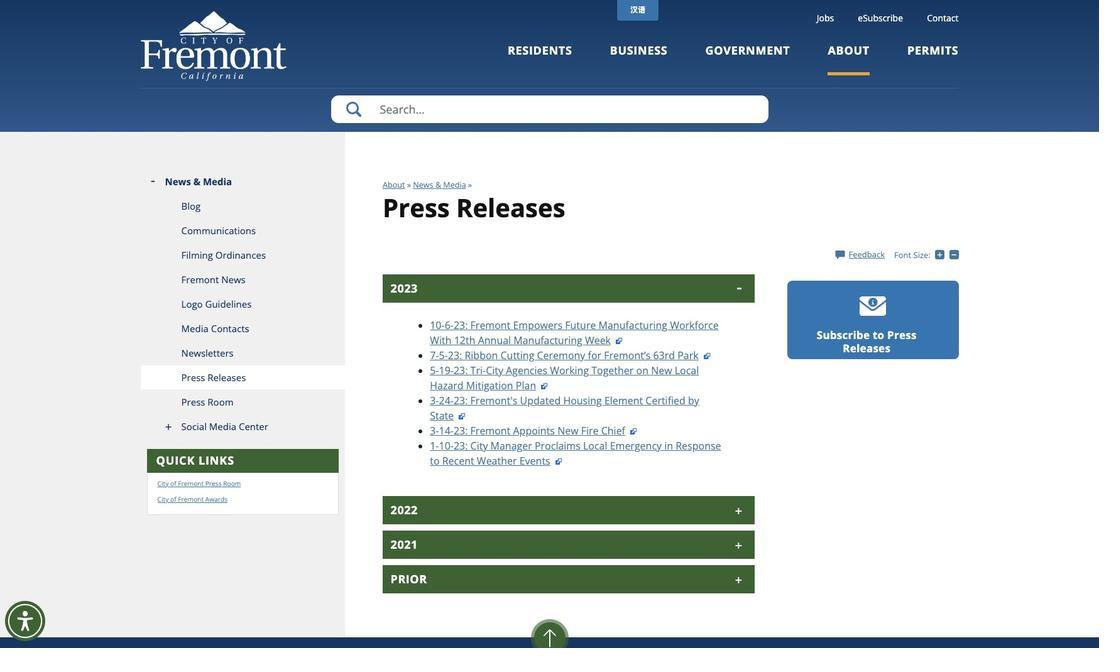 Task type: locate. For each thing, give the bounding box(es) containing it.
0 vertical spatial room
[[208, 396, 234, 409]]

media
[[203, 175, 232, 188], [444, 180, 466, 191], [181, 323, 209, 335], [209, 421, 236, 433]]

font size:
[[895, 250, 931, 261]]

media up blog link
[[203, 175, 232, 188]]

new down 63rd at bottom right
[[652, 364, 673, 378]]

10-
[[430, 319, 445, 333], [439, 439, 454, 453]]

1 horizontal spatial to
[[873, 328, 885, 343]]

press inside about » news & media press releases
[[383, 190, 450, 225]]

agencies
[[506, 364, 548, 378]]

room up awards
[[223, 480, 241, 488]]

press room link
[[141, 391, 345, 415]]

certified
[[646, 394, 686, 408]]

0 vertical spatial local
[[675, 364, 699, 378]]

filming ordinances link
[[141, 243, 345, 268]]

fremont news
[[181, 274, 246, 286]]

about down the jobs link
[[828, 43, 870, 58]]

10-6-23: fremont empowers future manufacturing workforce with 12th annual manufacturing week 7-5-23: ribbon cutting ceremony for fremont's 63rd park 5-19-23: tri-city agencies working together on new local hazard mitigation plan 3-24-23: fremont's updated housing element certified by state 3-14-23: fremont appoints new fire chief 1-10-23: city manager proclaims local emergency in response to recent weather events
[[430, 319, 722, 468]]

to inside subscribe to press releases
[[873, 328, 885, 343]]

logo
[[181, 298, 203, 311]]

10- down the 14-
[[439, 439, 454, 453]]

to down 1-
[[430, 455, 440, 468]]

0 vertical spatial 3-
[[430, 394, 439, 408]]

about left »
[[383, 180, 405, 191]]

23: up "12th"
[[454, 319, 468, 333]]

tab list
[[383, 275, 756, 594]]

press
[[383, 190, 450, 225], [888, 328, 917, 343], [181, 372, 205, 384], [181, 396, 205, 409], [205, 480, 222, 488]]

of for city of fremont press room
[[170, 480, 176, 488]]

1 horizontal spatial manufacturing
[[599, 319, 668, 333]]

news up "blog"
[[165, 175, 191, 188]]

about link left »
[[383, 180, 405, 191]]

fremont up 23: city
[[471, 424, 511, 438]]

prior
[[391, 572, 427, 587]]

1 vertical spatial 10-
[[439, 439, 454, 453]]

jobs link
[[817, 12, 835, 24]]

news up guidelines
[[221, 274, 246, 286]]

0 horizontal spatial releases
[[208, 372, 246, 384]]

2 horizontal spatial releases
[[843, 342, 891, 356]]

5- down the 7-
[[430, 364, 439, 378]]

social
[[181, 421, 207, 433]]

business link
[[610, 43, 668, 75]]

0 horizontal spatial about
[[383, 180, 405, 191]]

of for city of fremont awards
[[170, 496, 176, 504]]

1 vertical spatial about
[[383, 180, 405, 191]]

subscribe image
[[860, 297, 887, 316]]

0 vertical spatial to
[[873, 328, 885, 343]]

appoints
[[513, 424, 555, 438]]

tri-
[[471, 364, 486, 378]]

1 horizontal spatial new
[[652, 364, 673, 378]]

manufacturing down empowers
[[514, 334, 583, 348]]

media right »
[[444, 180, 466, 191]]

news & media link up 'communications' 'link' at the top left
[[141, 170, 345, 194]]

&
[[194, 175, 201, 188], [436, 180, 441, 191]]

residents link
[[508, 43, 573, 75]]

2 of from the top
[[170, 496, 176, 504]]

2021
[[391, 538, 418, 553]]

23: fremont's
[[454, 394, 518, 408]]

media down 'logo'
[[181, 323, 209, 335]]

1 vertical spatial 3-
[[430, 424, 439, 438]]

23: up 19-
[[448, 349, 462, 363]]

23: up 23: city
[[454, 424, 468, 438]]

1 vertical spatial of
[[170, 496, 176, 504]]

5- down with
[[439, 349, 448, 363]]

fremont down city of fremont press 'link'
[[178, 496, 204, 504]]

0 horizontal spatial to
[[430, 455, 440, 468]]

1 horizontal spatial &
[[436, 180, 441, 191]]

media right social
[[209, 421, 236, 433]]

0 horizontal spatial manufacturing
[[514, 334, 583, 348]]

hazard
[[430, 379, 464, 393]]

0 vertical spatial about
[[828, 43, 870, 58]]

about link down the jobs link
[[828, 43, 870, 75]]

subscribe to press releases
[[817, 328, 917, 356]]

residents
[[508, 43, 573, 58]]

city down city of fremont press 'link'
[[158, 496, 169, 504]]

with
[[430, 334, 452, 348]]

local down fire at the right of the page
[[584, 439, 608, 453]]

city for city of fremont press room
[[158, 480, 169, 488]]

city of fremont press link
[[158, 480, 222, 488]]

park
[[678, 349, 699, 363]]

city up mitigation
[[486, 364, 504, 378]]

quick
[[156, 453, 195, 468]]

blog link
[[141, 194, 345, 219]]

week
[[585, 334, 611, 348]]

& up "blog"
[[194, 175, 201, 188]]

about for about » news & media press releases
[[383, 180, 405, 191]]

3- up state
[[430, 394, 439, 408]]

1 vertical spatial new
[[558, 424, 579, 438]]

about inside about » news & media press releases
[[383, 180, 405, 191]]

5-
[[439, 349, 448, 363], [430, 364, 439, 378]]

press room
[[181, 396, 234, 409]]

& right »
[[436, 180, 441, 191]]

city for city of fremont awards
[[158, 496, 169, 504]]

1 horizontal spatial about link
[[828, 43, 870, 75]]

0 vertical spatial 10-
[[430, 319, 445, 333]]

10- up with
[[430, 319, 445, 333]]

0 vertical spatial releases
[[457, 190, 566, 225]]

communications link
[[141, 219, 345, 243]]

1 vertical spatial local
[[584, 439, 608, 453]]

events
[[520, 455, 551, 468]]

to
[[873, 328, 885, 343], [430, 455, 440, 468]]

recent
[[442, 455, 475, 468]]

updated
[[520, 394, 561, 408]]

city down quick
[[158, 480, 169, 488]]

chief
[[602, 424, 626, 438]]

of down quick
[[170, 480, 176, 488]]

+
[[945, 249, 950, 261]]

23:
[[454, 319, 468, 333], [448, 349, 462, 363], [454, 364, 468, 378], [454, 424, 468, 438]]

1 vertical spatial releases
[[843, 342, 891, 356]]

1 horizontal spatial releases
[[457, 190, 566, 225]]

media inside social media center link
[[209, 421, 236, 433]]

new up proclaims
[[558, 424, 579, 438]]

size:
[[914, 250, 931, 261]]

contact
[[928, 12, 959, 24]]

mitigation
[[466, 379, 514, 393]]

1 horizontal spatial about
[[828, 43, 870, 58]]

2 horizontal spatial news
[[413, 180, 434, 191]]

0 vertical spatial manufacturing
[[599, 319, 668, 333]]

news
[[165, 175, 191, 188], [413, 180, 434, 191], [221, 274, 246, 286]]

newsletters
[[181, 347, 234, 360]]

Search text field
[[331, 96, 769, 123]]

news right »
[[413, 180, 434, 191]]

1 of from the top
[[170, 480, 176, 488]]

3- up 1-
[[430, 424, 439, 438]]

1 vertical spatial city
[[158, 480, 169, 488]]

blog
[[181, 200, 201, 213]]

fremont
[[181, 274, 219, 286], [471, 319, 511, 333], [471, 424, 511, 438], [178, 480, 204, 488], [178, 496, 204, 504]]

0 vertical spatial new
[[652, 364, 673, 378]]

0 vertical spatial 5-
[[439, 349, 448, 363]]

19-
[[439, 364, 454, 378]]

subscribe to press releases link
[[788, 281, 959, 360]]

0 vertical spatial of
[[170, 480, 176, 488]]

manufacturing up the fremont's on the bottom
[[599, 319, 668, 333]]

press releases
[[181, 372, 246, 384]]

of down city of fremont press 'link'
[[170, 496, 176, 504]]

of
[[170, 480, 176, 488], [170, 496, 176, 504]]

0 vertical spatial city
[[486, 364, 504, 378]]

city
[[486, 364, 504, 378], [158, 480, 169, 488], [158, 496, 169, 504]]

1 vertical spatial about link
[[383, 180, 405, 191]]

1 vertical spatial to
[[430, 455, 440, 468]]

in
[[665, 439, 674, 453]]

2 vertical spatial city
[[158, 496, 169, 504]]

room up social media center
[[208, 396, 234, 409]]

to down subscribe icon
[[873, 328, 885, 343]]

local down park
[[675, 364, 699, 378]]

news inside about » news & media press releases
[[413, 180, 434, 191]]

0 horizontal spatial new
[[558, 424, 579, 438]]

emergency
[[610, 439, 662, 453]]

2023
[[391, 281, 418, 296]]

about
[[828, 43, 870, 58], [383, 180, 405, 191]]

esubscribe link
[[859, 12, 904, 24]]

manufacturing
[[599, 319, 668, 333], [514, 334, 583, 348]]

releases
[[457, 190, 566, 225], [843, 342, 891, 356], [208, 372, 246, 384]]

0 horizontal spatial news
[[165, 175, 191, 188]]

news & media link right »
[[413, 180, 466, 191]]

-
[[959, 249, 962, 261]]

for
[[588, 349, 602, 363]]

7-
[[430, 349, 439, 363]]

fremont up city of fremont awards
[[178, 480, 204, 488]]

to inside 10-6-23: fremont empowers future manufacturing workforce with 12th annual manufacturing week 7-5-23: ribbon cutting ceremony for fremont's 63rd park 5-19-23: tri-city agencies working together on new local hazard mitigation plan 3-24-23: fremont's updated housing element certified by state 3-14-23: fremont appoints new fire chief 1-10-23: city manager proclaims local emergency in response to recent weather events
[[430, 455, 440, 468]]

news & media link
[[141, 170, 345, 194], [413, 180, 466, 191]]



Task type: describe. For each thing, give the bounding box(es) containing it.
fremont up annual
[[471, 319, 511, 333]]

workforce
[[670, 319, 719, 333]]

press inside subscribe to press releases
[[888, 328, 917, 343]]

room inside press room link
[[208, 396, 234, 409]]

1 horizontal spatial news
[[221, 274, 246, 286]]

1 vertical spatial room
[[223, 480, 241, 488]]

ribbon
[[465, 349, 498, 363]]

6-
[[445, 319, 454, 333]]

housing
[[564, 394, 602, 408]]

permits
[[908, 43, 959, 58]]

this is a subscription dialog that can be closed dialog
[[858, 645, 1084, 649]]

about » news & media press releases
[[383, 180, 566, 225]]

fire
[[581, 424, 599, 438]]

news & media
[[165, 175, 232, 188]]

logo guidelines
[[181, 298, 252, 311]]

0 horizontal spatial news & media link
[[141, 170, 345, 194]]

social media center
[[181, 421, 268, 433]]

0 vertical spatial about link
[[828, 43, 870, 75]]

room link
[[222, 480, 241, 488]]

releases inside about » news & media press releases
[[457, 190, 566, 225]]

feedback link
[[836, 249, 885, 260]]

7-5-23: ribbon cutting ceremony for fremont's 63rd park link
[[430, 349, 712, 363]]

element
[[605, 394, 643, 408]]

1-
[[430, 439, 439, 453]]

city of fremont awards link
[[158, 496, 228, 504]]

24-
[[439, 394, 454, 408]]

newsletters link
[[141, 341, 345, 366]]

business
[[610, 43, 668, 58]]

0 horizontal spatial local
[[584, 439, 608, 453]]

feedback
[[849, 249, 885, 260]]

tab list containing 2023
[[383, 275, 756, 594]]

esubscribe
[[859, 12, 904, 24]]

releases inside subscribe to press releases
[[843, 342, 891, 356]]

together
[[592, 364, 634, 378]]

media inside about » news & media press releases
[[444, 180, 466, 191]]

1 horizontal spatial local
[[675, 364, 699, 378]]

font
[[895, 250, 912, 261]]

subscribe
[[817, 328, 871, 343]]

fremont's
[[604, 349, 651, 363]]

filming
[[181, 249, 213, 262]]

1 3- from the top
[[430, 394, 439, 408]]

city inside 10-6-23: fremont empowers future manufacturing workforce with 12th annual manufacturing week 7-5-23: ribbon cutting ceremony for fremont's 63rd park 5-19-23: tri-city agencies working together on new local hazard mitigation plan 3-24-23: fremont's updated housing element certified by state 3-14-23: fremont appoints new fire chief 1-10-23: city manager proclaims local emergency in response to recent weather events
[[486, 364, 504, 378]]

on
[[637, 364, 649, 378]]

font size: link
[[895, 250, 931, 261]]

response
[[676, 439, 722, 453]]

guidelines
[[205, 298, 252, 311]]

- link
[[950, 249, 962, 261]]

23: city
[[454, 439, 488, 453]]

»
[[407, 180, 411, 191]]

1 vertical spatial manufacturing
[[514, 334, 583, 348]]

links
[[199, 453, 235, 468]]

media contacts
[[181, 323, 249, 335]]

0 horizontal spatial about link
[[383, 180, 405, 191]]

0 horizontal spatial &
[[194, 175, 201, 188]]

press releases link
[[141, 366, 345, 391]]

empowers
[[513, 319, 563, 333]]

+ link
[[936, 249, 950, 261]]

63rd
[[654, 349, 675, 363]]

filming ordinances
[[181, 249, 266, 262]]

plan
[[516, 379, 537, 393]]

2 3- from the top
[[430, 424, 439, 438]]

3-24-23: fremont's updated housing element certified by state link
[[430, 394, 700, 423]]

weather
[[477, 455, 517, 468]]

1 vertical spatial 5-
[[430, 364, 439, 378]]

quick links
[[156, 453, 235, 468]]

10-6-23: fremont empowers future manufacturing workforce with 12th annual manufacturing week link
[[430, 319, 719, 348]]

14-
[[439, 424, 454, 438]]

awards
[[205, 496, 228, 504]]

annual
[[478, 334, 511, 348]]

government link
[[706, 43, 791, 75]]

fremont news link
[[141, 268, 345, 292]]

23: left tri-
[[454, 364, 468, 378]]

future
[[566, 319, 596, 333]]

manager
[[491, 439, 532, 453]]

5-19-23: tri-city agencies working together on new local hazard mitigation plan link
[[430, 364, 699, 393]]

& inside about » news & media press releases
[[436, 180, 441, 191]]

by
[[689, 394, 700, 408]]

working
[[550, 364, 589, 378]]

contact link
[[928, 12, 959, 24]]

center
[[239, 421, 268, 433]]

proclaims
[[535, 439, 581, 453]]

permits link
[[908, 43, 959, 75]]

media contacts link
[[141, 317, 345, 341]]

1 horizontal spatial news & media link
[[413, 180, 466, 191]]

logo guidelines link
[[141, 292, 345, 317]]

social media center link
[[141, 415, 345, 440]]

3-14-23: fremont appoints new fire chief link
[[430, 424, 638, 438]]

12th
[[454, 334, 476, 348]]

1-10-23: city manager proclaims local emergency in response to recent weather events link
[[430, 439, 722, 468]]

cutting
[[501, 349, 535, 363]]

2022
[[391, 503, 418, 518]]

contacts
[[211, 323, 249, 335]]

communications
[[181, 224, 256, 237]]

about for about
[[828, 43, 870, 58]]

media inside media contacts link
[[181, 323, 209, 335]]

fremont down filming
[[181, 274, 219, 286]]

2 vertical spatial releases
[[208, 372, 246, 384]]

city of fremont press room
[[158, 480, 241, 488]]



Task type: vqa. For each thing, say whether or not it's contained in the screenshot.
the 100,000
no



